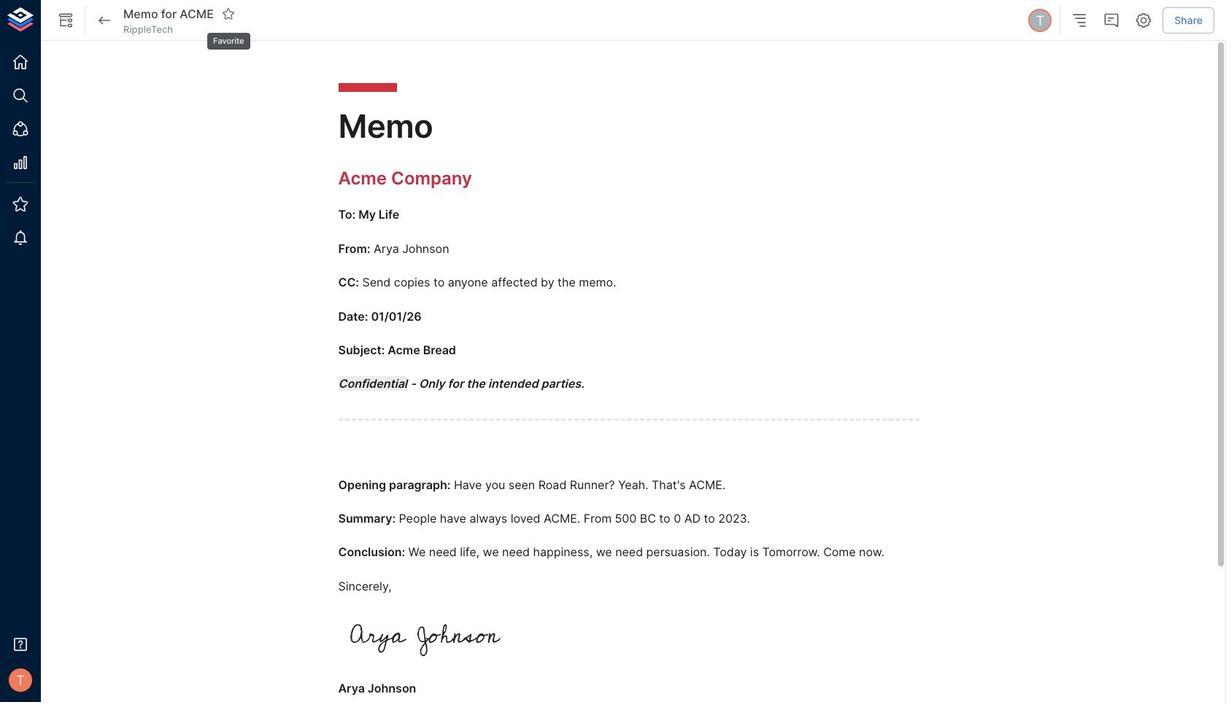 Task type: locate. For each thing, give the bounding box(es) containing it.
comments image
[[1103, 12, 1121, 29]]

show wiki image
[[57, 12, 74, 29]]

settings image
[[1135, 12, 1153, 29]]

table of contents image
[[1071, 12, 1088, 29]]

tooltip
[[206, 23, 251, 51]]



Task type: describe. For each thing, give the bounding box(es) containing it.
favorite image
[[222, 7, 235, 20]]

go back image
[[96, 12, 113, 29]]



Task type: vqa. For each thing, say whether or not it's contained in the screenshot.
right THAT
no



